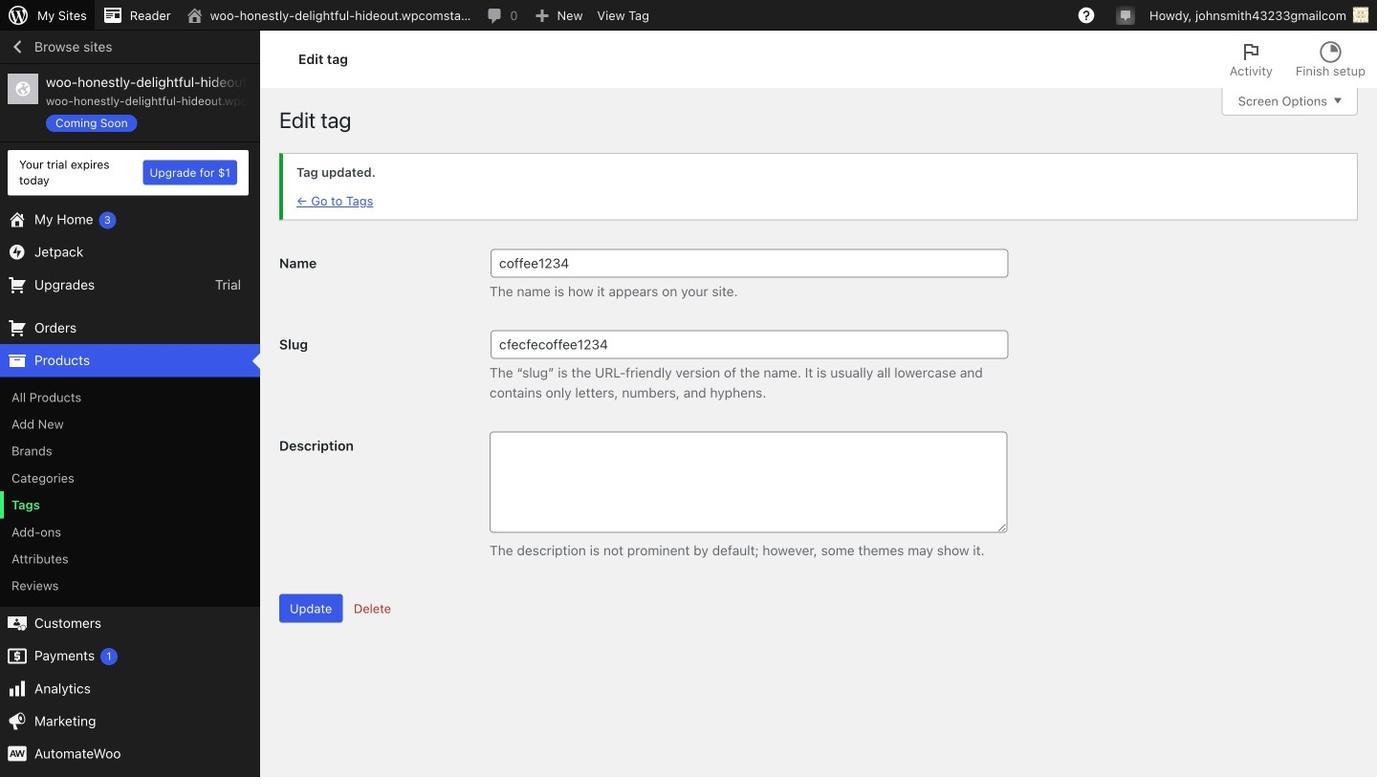 Task type: vqa. For each thing, say whether or not it's contained in the screenshot.
notification 'image'
yes



Task type: locate. For each thing, give the bounding box(es) containing it.
main menu navigation
[[0, 31, 260, 778]]

toolbar navigation
[[0, 0, 1378, 34]]

None text field
[[491, 249, 1009, 278], [491, 330, 1009, 359], [490, 432, 1008, 533], [491, 249, 1009, 278], [491, 330, 1009, 359], [490, 432, 1008, 533]]

tab list
[[1219, 31, 1378, 88]]

None submit
[[279, 595, 343, 623]]



Task type: describe. For each thing, give the bounding box(es) containing it.
notification image
[[1118, 7, 1134, 22]]



